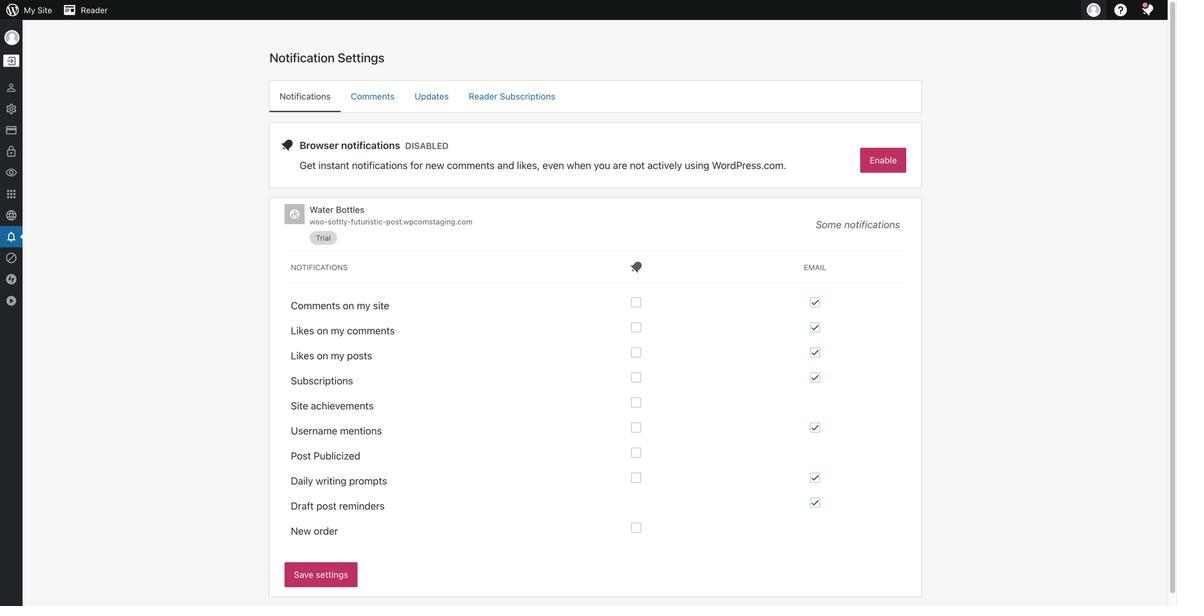 Task type: vqa. For each thing, say whether or not it's contained in the screenshot.
Site within the NOTIFICATION SETTINGS main content
yes



Task type: describe. For each thing, give the bounding box(es) containing it.
futuristic-
[[351, 218, 386, 226]]

bottles
[[336, 205, 365, 215]]

apps image
[[5, 188, 18, 201]]

save settings
[[294, 570, 348, 581]]

notifications link
[[270, 81, 341, 111]]

get
[[300, 160, 316, 171]]

actively
[[648, 160, 682, 171]]

achievements
[[311, 400, 374, 412]]

username
[[291, 425, 337, 437]]

order
[[314, 526, 338, 538]]

site achievements
[[291, 400, 374, 412]]

are
[[613, 160, 627, 171]]

draft
[[291, 501, 314, 513]]

you
[[594, 160, 611, 171]]

reader subscriptions
[[469, 91, 556, 102]]

save settings button
[[285, 563, 358, 588]]

likes,
[[517, 160, 540, 171]]

woo-
[[310, 218, 328, 226]]

prompts
[[349, 476, 387, 487]]

using
[[685, 160, 710, 171]]

save
[[294, 570, 314, 581]]

post.wpcomstaging.com
[[386, 218, 473, 226]]

notification settings
[[270, 50, 385, 65]]

likes on my comments
[[291, 325, 395, 337]]

0 vertical spatial site
[[38, 5, 52, 15]]

credit_card image
[[5, 124, 18, 137]]

comments on my site
[[291, 300, 389, 312]]

subscriptions inside menu
[[500, 91, 556, 102]]

my profile image
[[1087, 3, 1101, 17]]

settings
[[316, 570, 348, 581]]

mentions
[[340, 425, 382, 437]]

publicized
[[314, 450, 360, 462]]

wordpress.com.
[[712, 160, 787, 171]]

likes on my posts
[[291, 350, 372, 362]]

when
[[567, 160, 591, 171]]

1 vertical spatial subscriptions
[[291, 375, 353, 387]]

post
[[316, 501, 337, 513]]

reader for reader subscriptions
[[469, 91, 498, 102]]

water
[[310, 205, 334, 215]]

instant
[[319, 160, 349, 171]]

some
[[816, 219, 842, 231]]

block image
[[5, 252, 18, 265]]

browser
[[300, 139, 339, 151]]

notifications right some
[[845, 219, 900, 231]]

likes for likes on my posts
[[291, 350, 314, 362]]

my for site
[[357, 300, 371, 312]]

not
[[630, 160, 645, 171]]

for
[[410, 160, 423, 171]]

settings image
[[5, 103, 18, 115]]

reader link
[[57, 0, 113, 20]]

reader subscriptions link
[[459, 81, 566, 111]]

post publicized
[[291, 450, 360, 462]]

visibility image
[[5, 167, 18, 179]]

comments for comments on my site
[[291, 300, 340, 312]]

manage your notifications image
[[1140, 3, 1155, 18]]

enable button
[[861, 148, 907, 173]]

notifications image
[[5, 231, 18, 243]]

disabled
[[405, 141, 449, 151]]

daily writing prompts
[[291, 476, 387, 487]]

likes for likes on my comments
[[291, 325, 314, 337]]

site inside notification settings main content
[[291, 400, 308, 412]]



Task type: locate. For each thing, give the bounding box(es) containing it.
1 vertical spatial likes
[[291, 350, 314, 362]]

0 vertical spatial comments
[[447, 160, 495, 171]]

even
[[543, 160, 564, 171]]

my site
[[24, 5, 52, 15]]

0 horizontal spatial reader
[[81, 5, 108, 15]]

reader inside reader subscriptions link
[[469, 91, 498, 102]]

subscriptions
[[500, 91, 556, 102], [291, 375, 353, 387]]

comments inside menu
[[351, 91, 395, 102]]

site
[[38, 5, 52, 15], [291, 400, 308, 412]]

new
[[291, 526, 311, 538]]

softly-
[[328, 218, 351, 226]]

0 vertical spatial subscriptions
[[500, 91, 556, 102]]

menu
[[270, 81, 922, 112]]

post
[[291, 450, 311, 462]]

log out of wordpress.com image
[[6, 55, 17, 67]]

1 likes from the top
[[291, 325, 314, 337]]

reader for reader
[[81, 5, 108, 15]]

daily
[[291, 476, 313, 487]]

get instant notifications for new comments and likes, even when you are not actively using wordpress.com.
[[300, 160, 787, 171]]

0 horizontal spatial comments
[[347, 325, 395, 337]]

updates link
[[405, 81, 459, 111]]

0 vertical spatial likes
[[291, 325, 314, 337]]

1 horizontal spatial subscriptions
[[500, 91, 556, 102]]

noah lott image
[[4, 30, 19, 45]]

comments up browser notifications disabled
[[351, 91, 395, 102]]

comments
[[351, 91, 395, 102], [291, 300, 340, 312]]

likes down likes on my comments
[[291, 350, 314, 362]]

language image
[[5, 209, 18, 222]]

1 vertical spatial comments
[[347, 325, 395, 337]]

1 horizontal spatial site
[[291, 400, 308, 412]]

my left site
[[357, 300, 371, 312]]

0 vertical spatial reader
[[81, 5, 108, 15]]

comments down site
[[347, 325, 395, 337]]

reader inside reader link
[[81, 5, 108, 15]]

reader
[[81, 5, 108, 15], [469, 91, 498, 102]]

2 vertical spatial on
[[317, 350, 328, 362]]

0 horizontal spatial comments
[[291, 300, 340, 312]]

comments
[[447, 160, 495, 171], [347, 325, 395, 337]]

comments link
[[341, 81, 405, 111]]

site up the username
[[291, 400, 308, 412]]

0 vertical spatial comments
[[351, 91, 395, 102]]

writing
[[316, 476, 347, 487]]

notification settings main content
[[270, 50, 922, 597]]

comments left and
[[447, 160, 495, 171]]

my for comments
[[331, 325, 345, 337]]

person image
[[5, 82, 18, 94]]

on for site
[[343, 300, 354, 312]]

None checkbox
[[810, 298, 820, 308], [631, 323, 641, 333], [810, 323, 820, 333], [810, 348, 820, 358], [631, 373, 641, 383], [631, 448, 641, 458], [631, 473, 641, 483], [810, 473, 820, 483], [810, 498, 820, 508], [631, 524, 641, 534], [810, 298, 820, 308], [631, 323, 641, 333], [810, 323, 820, 333], [810, 348, 820, 358], [631, 373, 641, 383], [631, 448, 641, 458], [631, 473, 641, 483], [810, 473, 820, 483], [810, 498, 820, 508], [631, 524, 641, 534]]

water bottles woo-softly-futuristic-post.wpcomstaging.com
[[310, 205, 473, 226]]

updates
[[415, 91, 449, 102]]

new order
[[291, 526, 338, 538]]

enable
[[870, 155, 897, 166]]

1 vertical spatial my
[[331, 325, 345, 337]]

comments up likes on my comments
[[291, 300, 340, 312]]

site
[[373, 300, 389, 312]]

notifications up instant
[[341, 139, 400, 151]]

on down likes on my comments
[[317, 350, 328, 362]]

some notifications
[[816, 219, 900, 231]]

2 likes from the top
[[291, 350, 314, 362]]

on for comments
[[317, 325, 328, 337]]

reader right my site
[[81, 5, 108, 15]]

1 vertical spatial on
[[317, 325, 328, 337]]

None checkbox
[[631, 298, 641, 308], [631, 348, 641, 358], [810, 373, 820, 383], [631, 398, 641, 408], [631, 423, 641, 433], [810, 423, 820, 433], [631, 298, 641, 308], [631, 348, 641, 358], [810, 373, 820, 383], [631, 398, 641, 408], [631, 423, 641, 433], [810, 423, 820, 433]]

0 horizontal spatial site
[[38, 5, 52, 15]]

1 vertical spatial site
[[291, 400, 308, 412]]

likes
[[291, 325, 314, 337], [291, 350, 314, 362]]

lock image
[[5, 145, 18, 158]]

notifications
[[280, 91, 331, 102]]

notifications down trial
[[291, 263, 348, 272]]

on up likes on my comments
[[343, 300, 354, 312]]

notifications down browser notifications disabled
[[352, 160, 408, 171]]

1 vertical spatial reader
[[469, 91, 498, 102]]

likes up likes on my posts
[[291, 325, 314, 337]]

comments for comments
[[351, 91, 395, 102]]

my for posts
[[331, 350, 345, 362]]

email
[[804, 263, 827, 272]]

my site link
[[0, 0, 57, 20]]

1 horizontal spatial comments
[[351, 91, 395, 102]]

my
[[357, 300, 371, 312], [331, 325, 345, 337], [331, 350, 345, 362]]

help image
[[1113, 3, 1129, 18]]

my left the 'posts'
[[331, 350, 345, 362]]

1 horizontal spatial reader
[[469, 91, 498, 102]]

reminders
[[339, 501, 385, 513]]

menu containing notifications
[[270, 81, 922, 112]]

reader right updates at the top left
[[469, 91, 498, 102]]

on
[[343, 300, 354, 312], [317, 325, 328, 337], [317, 350, 328, 362]]

0 vertical spatial my
[[357, 300, 371, 312]]

0 vertical spatial on
[[343, 300, 354, 312]]

site right my
[[38, 5, 52, 15]]

trial
[[316, 234, 331, 243]]

0 horizontal spatial subscriptions
[[291, 375, 353, 387]]

2 vertical spatial my
[[331, 350, 345, 362]]

posts
[[347, 350, 372, 362]]

on for posts
[[317, 350, 328, 362]]

draft post reminders
[[291, 501, 385, 513]]

browser notifications disabled
[[300, 139, 449, 151]]

1 vertical spatial comments
[[291, 300, 340, 312]]

and
[[497, 160, 514, 171]]

on up likes on my posts
[[317, 325, 328, 337]]

notifications
[[341, 139, 400, 151], [352, 160, 408, 171], [845, 219, 900, 231], [291, 263, 348, 272]]

username mentions
[[291, 425, 382, 437]]

my
[[24, 5, 35, 15]]

new
[[426, 160, 444, 171]]

1 horizontal spatial comments
[[447, 160, 495, 171]]

my down comments on my site
[[331, 325, 345, 337]]



